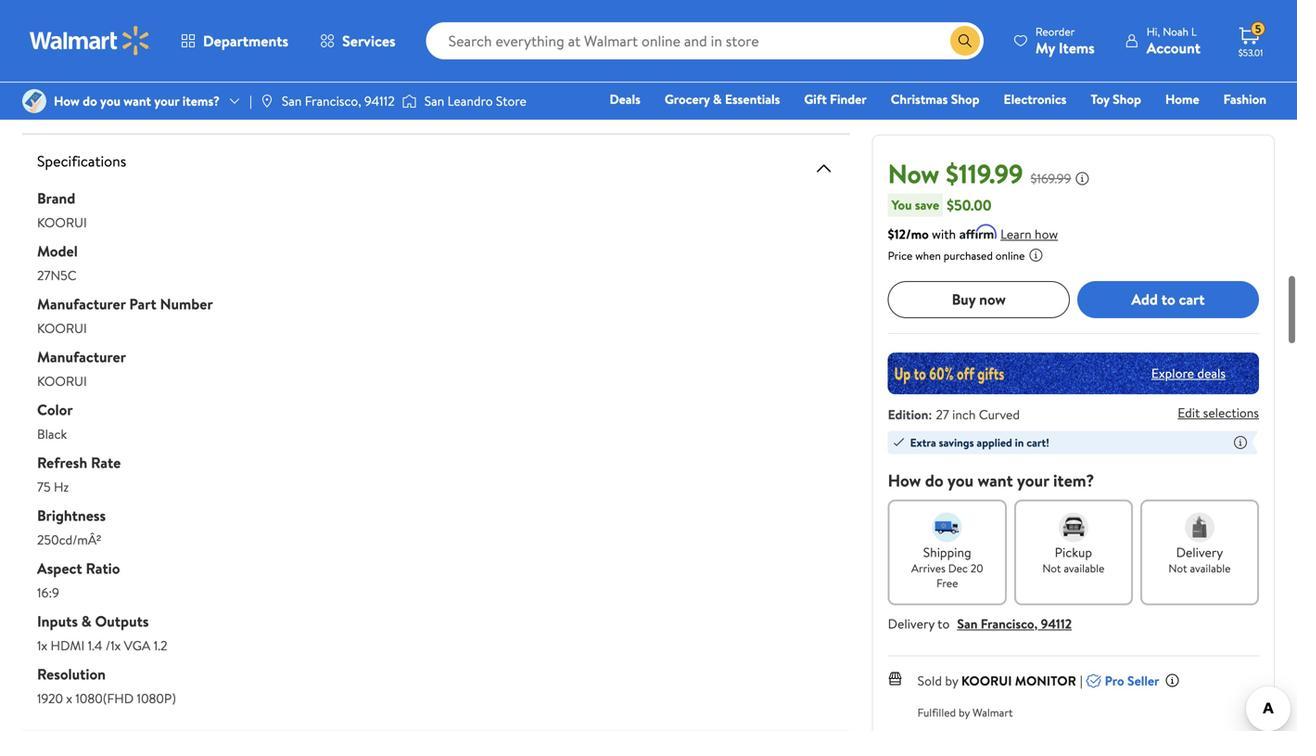 Task type: describe. For each thing, give the bounding box(es) containing it.
250cd/mâ²
[[37, 531, 101, 549]]

see our disclaimer
[[122, 92, 224, 110]]

you save $50.00
[[892, 195, 992, 215]]

 image for san leandro store
[[402, 92, 417, 110]]

your for item?
[[1018, 469, 1050, 492]]

we aim to show you accurate product information.
[[59, 72, 344, 90]]

up to sixty percent off deals. shop now. image
[[888, 352, 1260, 394]]

1 【 from the top
[[59, 0, 72, 9]]

light
[[491, 24, 516, 42]]

1 vertical spatial 】-
[[178, 24, 196, 42]]

1 horizontal spatial inch
[[953, 405, 976, 423]]

0 horizontal spatial can
[[336, 24, 356, 42]]

1 vertical spatial for
[[147, 40, 164, 58]]

aim
[[80, 72, 100, 90]]

sold by koorui monitor
[[918, 671, 1077, 690]]

radiation
[[519, 24, 568, 42]]

my
[[1036, 38, 1056, 58]]

pro seller info image
[[1166, 673, 1181, 688]]

view
[[405, 7, 430, 26]]

optimum
[[303, 7, 353, 26]]

provide inside 【 adjustable tilt angel 】- this curved gaming monitor is ability to tilt 15 degrees backward and 5 degrees forward, the added tilt feature will provide multiple options for finding the optimum angle to view the screen so that work and browsing can be performed with ease. 【 easy on your eyes 】- the 27 inch pc monitors can effectively reduce blue light radiation damage, no flickering, eye-care, and make it easier to watch for a long time.
[[81, 7, 123, 26]]

toy shop link
[[1083, 89, 1150, 109]]

extra
[[911, 434, 937, 450]]

affirm image
[[960, 224, 997, 239]]

one
[[1125, 116, 1153, 134]]

price when purchased online
[[888, 247, 1026, 263]]

delivery to san francisco, 94112
[[888, 614, 1073, 632]]

walmart image
[[30, 26, 150, 56]]

and right "work"
[[568, 7, 588, 26]]

want for items?
[[124, 92, 151, 110]]

others
[[512, 72, 548, 90]]

shop for christmas shop
[[952, 90, 980, 108]]

1 tilt from the left
[[436, 0, 452, 9]]

dec
[[949, 560, 968, 576]]

koorui up the color
[[37, 372, 87, 390]]

0 horizontal spatial gift
[[805, 90, 827, 108]]

and up damage,
[[574, 0, 594, 9]]

store
[[496, 92, 527, 110]]

gift inside fashion gift cards
[[971, 116, 994, 134]]

not for pickup
[[1043, 560, 1062, 576]]

to right easier
[[95, 40, 107, 58]]

brightness
[[37, 505, 106, 526]]

:
[[929, 405, 933, 423]]

departments button
[[165, 19, 304, 63]]

flickering,
[[639, 24, 694, 42]]

legal information image
[[1029, 247, 1044, 262]]

how do you want your items?
[[54, 92, 220, 110]]

15
[[455, 0, 467, 9]]

l
[[1192, 24, 1198, 39]]

how for how do you want your item?
[[888, 469, 922, 492]]

san francisco, 94112 button
[[958, 614, 1073, 632]]

monitor
[[1016, 671, 1077, 690]]

walmart+
[[1212, 116, 1267, 134]]

1 degrees from the left
[[470, 0, 515, 9]]

angel
[[158, 0, 191, 9]]

essentials
[[725, 90, 781, 108]]

to right ability
[[421, 0, 433, 9]]

2 tilt from the left
[[764, 0, 780, 9]]

$169.99
[[1031, 169, 1072, 187]]

san leandro store
[[425, 92, 527, 110]]

reorder my items
[[1036, 24, 1095, 58]]

shipping arrives dec 20 free
[[912, 543, 984, 591]]

seller
[[1128, 671, 1160, 690]]

toy shop
[[1091, 90, 1142, 108]]

0 vertical spatial 】-
[[194, 0, 212, 9]]

applied, extra savings applied in cart! element
[[892, 434, 1249, 450]]

learn more about strikethrough prices image
[[1076, 171, 1090, 186]]

the
[[199, 24, 219, 42]]

1080(fhd
[[75, 689, 134, 707]]

edit selections
[[1178, 404, 1260, 422]]

inputs
[[37, 611, 78, 631]]

now $119.99
[[888, 155, 1024, 192]]

toy
[[1091, 90, 1110, 108]]

eye-
[[697, 24, 722, 42]]

fulfilled by walmart
[[918, 704, 1014, 720]]

explore
[[1152, 364, 1195, 382]]

disclaimer
[[168, 92, 224, 110]]

gift finder
[[805, 90, 867, 108]]

cart
[[1180, 289, 1206, 309]]

on
[[104, 24, 118, 42]]

hi, noah l account
[[1147, 24, 1201, 58]]

$50.00
[[947, 195, 992, 215]]

finding
[[239, 7, 278, 26]]

manufacturers,
[[347, 72, 433, 90]]

long
[[176, 40, 200, 58]]

purchased
[[944, 247, 994, 263]]

san for san francisco, 94112
[[282, 92, 302, 110]]

san for san leandro store
[[425, 92, 445, 110]]

leandro
[[448, 92, 493, 110]]

0 vertical spatial |
[[250, 92, 252, 110]]

1 horizontal spatial the
[[433, 7, 452, 26]]

pro seller
[[1106, 671, 1160, 690]]

now
[[888, 155, 940, 192]]

brand koorui model 27n5c manufacturer part number koorui manufacturer koorui color black refresh rate 75 hz brightness 250cd/mâ² aspect ratio 16:9 inputs & outputs 1x hdmi 1.4 /1x vga 1.2 resolution 1920 x 1080(fhd 1080p)
[[37, 188, 213, 707]]

feature
[[783, 0, 824, 9]]

christmas
[[891, 90, 949, 108]]

brand
[[37, 188, 75, 208]]

hdmi
[[51, 636, 85, 655]]

/1x
[[106, 636, 121, 655]]

to right 'is'
[[390, 7, 402, 26]]

not
[[775, 72, 795, 90]]

grocery & essentials link
[[657, 89, 789, 109]]

to down free
[[938, 614, 950, 632]]

2 manufacturer from the top
[[37, 347, 126, 367]]

learn how
[[1001, 225, 1059, 243]]

delivery not available
[[1169, 543, 1232, 576]]

pro
[[1106, 671, 1125, 690]]

want for item?
[[978, 469, 1014, 492]]

explore deals link
[[1145, 357, 1234, 390]]

20
[[971, 560, 984, 576]]

intent image for shipping image
[[933, 512, 963, 542]]

grocery
[[665, 90, 710, 108]]

available for delivery
[[1191, 560, 1232, 576]]

1080p)
[[137, 689, 176, 707]]

hi,
[[1147, 24, 1161, 39]]

options
[[175, 7, 217, 26]]

backward
[[518, 0, 571, 9]]

0 horizontal spatial the
[[281, 7, 300, 26]]

easy
[[75, 24, 100, 42]]

items?
[[182, 92, 220, 110]]

more information on savings image
[[1234, 435, 1249, 450]]

multiple
[[126, 7, 172, 26]]

ability
[[385, 0, 418, 9]]



Task type: vqa. For each thing, say whether or not it's contained in the screenshot.


Task type: locate. For each thing, give the bounding box(es) containing it.
1 vertical spatial 5
[[1256, 21, 1262, 37]]

do down extra
[[926, 469, 944, 492]]

can down monitor
[[336, 24, 356, 42]]

1 horizontal spatial want
[[978, 469, 1014, 492]]

1 vertical spatial by
[[959, 704, 970, 720]]

and right care,
[[753, 24, 773, 42]]

buy now button
[[888, 281, 1070, 318]]

inch inside 【 adjustable tilt angel 】- this curved gaming monitor is ability to tilt 15 degrees backward and 5 degrees forward, the added tilt feature will provide multiple options for finding the optimum angle to view the screen so that work and browsing can be performed with ease. 【 easy on your eyes 】- the 27 inch pc monitors can effectively reduce blue light radiation damage, no flickering, eye-care, and make it easier to watch for a long time.
[[239, 24, 262, 42]]

1 horizontal spatial |
[[1081, 671, 1083, 690]]

0 horizontal spatial provide
[[81, 7, 123, 26]]

edit selections button
[[1178, 404, 1260, 422]]

2 horizontal spatial san
[[958, 614, 978, 632]]

0 horizontal spatial 27
[[222, 24, 236, 42]]

items
[[1059, 38, 1095, 58]]

available for pickup
[[1064, 560, 1105, 576]]

0 horizontal spatial  image
[[260, 94, 274, 109]]

and left the we
[[704, 72, 724, 90]]

2 horizontal spatial the
[[705, 0, 724, 9]]

how for how do you want your items?
[[54, 92, 80, 110]]

koorui down brand
[[37, 213, 87, 231]]

1 horizontal spatial gift
[[971, 116, 994, 134]]

degrees up light
[[470, 0, 515, 9]]

1 not from the left
[[1043, 560, 1062, 576]]

available down 'intent image for delivery' at bottom right
[[1191, 560, 1232, 576]]

provide up "walmart" image
[[81, 7, 123, 26]]

gift left finder
[[805, 90, 827, 108]]

the left 15
[[433, 7, 452, 26]]

0 horizontal spatial not
[[1043, 560, 1062, 576]]

a
[[167, 40, 173, 58]]

browsing
[[591, 7, 642, 26]]

| left pro at bottom right
[[1081, 671, 1083, 690]]

how
[[1035, 225, 1059, 243]]

forward,
[[655, 0, 702, 9]]

not for delivery
[[1169, 560, 1188, 576]]

& inside grocery & essentials link
[[713, 90, 722, 108]]

 image
[[402, 92, 417, 110], [260, 94, 274, 109]]

accurate
[[174, 72, 223, 90]]

27 right :
[[936, 405, 950, 423]]

will
[[59, 7, 78, 26]]

want down applied
[[978, 469, 1014, 492]]

1 horizontal spatial degrees
[[607, 0, 652, 9]]

5 up $53.01
[[1256, 21, 1262, 37]]

 image for san francisco, 94112
[[260, 94, 274, 109]]

0 horizontal spatial with
[[748, 7, 772, 26]]

to inside "button"
[[1162, 289, 1176, 309]]

san down information.
[[282, 92, 302, 110]]

Walmart Site-Wide search field
[[426, 22, 984, 59]]

san down free
[[958, 614, 978, 632]]

tilt
[[436, 0, 452, 9], [764, 0, 780, 9]]

koorui down 27n5c
[[37, 319, 87, 337]]

0 horizontal spatial available
[[1064, 560, 1105, 576]]

we
[[59, 72, 77, 90]]

not down 'intent image for delivery' at bottom right
[[1169, 560, 1188, 576]]

94112 down manufacturers,
[[365, 92, 395, 110]]

0 horizontal spatial francisco,
[[305, 92, 361, 110]]

degrees up the no
[[607, 0, 652, 9]]

0 horizontal spatial how
[[54, 92, 80, 110]]

1 horizontal spatial 27
[[936, 405, 950, 423]]

0 vertical spatial 5
[[597, 0, 604, 9]]

provide left the what
[[551, 72, 593, 90]]

0 horizontal spatial inch
[[239, 24, 262, 42]]

shop up gift cards link
[[952, 90, 980, 108]]

it
[[809, 24, 817, 42]]

0 horizontal spatial degrees
[[470, 0, 515, 9]]

product
[[226, 72, 271, 90]]

free
[[937, 575, 959, 591]]

francisco, up sold by koorui monitor
[[981, 614, 1038, 632]]

want down show on the left of page
[[124, 92, 151, 110]]

0 horizontal spatial delivery
[[888, 614, 935, 632]]

1 horizontal spatial francisco,
[[981, 614, 1038, 632]]

tilt right added
[[764, 0, 780, 9]]

you
[[892, 196, 912, 214]]

learn
[[1001, 225, 1032, 243]]

0 horizontal spatial do
[[83, 92, 97, 110]]

one debit
[[1125, 116, 1188, 134]]

learn how button
[[1001, 224, 1059, 244]]

do
[[83, 92, 97, 110], [926, 469, 944, 492]]

provide inside the manufacturers, suppliers and others provide what you see here, and we have not verified it.
[[551, 72, 593, 90]]

available down intent image for pickup
[[1064, 560, 1105, 576]]

5 up damage,
[[597, 0, 604, 9]]

0 vertical spatial by
[[946, 671, 959, 690]]

how down we
[[54, 92, 80, 110]]

explore deals
[[1152, 364, 1226, 382]]

christmas shop
[[891, 90, 980, 108]]

【 left "adjustable"
[[59, 0, 72, 9]]

search icon image
[[958, 33, 973, 48]]

home
[[1166, 90, 1200, 108]]

do for how do you want your items?
[[83, 92, 97, 110]]

electronics
[[1004, 90, 1067, 108]]

$12/mo
[[888, 225, 929, 243]]

shipping
[[924, 543, 972, 561]]

】- left this
[[194, 0, 212, 9]]

2 not from the left
[[1169, 560, 1188, 576]]

0 horizontal spatial |
[[250, 92, 252, 110]]

1 manufacturer from the top
[[37, 294, 126, 314]]

that
[[511, 7, 534, 26]]

registry
[[1054, 116, 1101, 134]]

1 horizontal spatial can
[[645, 7, 664, 26]]

0 horizontal spatial want
[[124, 92, 151, 110]]

how down extra
[[888, 469, 922, 492]]

1 vertical spatial delivery
[[888, 614, 935, 632]]

0 vertical spatial gift
[[805, 90, 827, 108]]

manufacturer up the color
[[37, 347, 126, 367]]

tilt left 15
[[436, 0, 452, 9]]

the right the pc
[[281, 7, 300, 26]]

add to cart
[[1132, 289, 1206, 309]]

tilt
[[137, 0, 155, 9]]

rate
[[91, 452, 121, 473]]

fulfilled
[[918, 704, 957, 720]]

2 shop from the left
[[1113, 90, 1142, 108]]

1 horizontal spatial shop
[[1113, 90, 1142, 108]]

fashion link
[[1216, 89, 1276, 109]]

5 inside 【 adjustable tilt angel 】- this curved gaming monitor is ability to tilt 15 degrees backward and 5 degrees forward, the added tilt feature will provide multiple options for finding the optimum angle to view the screen so that work and browsing can be performed with ease. 【 easy on your eyes 】- the 27 inch pc monitors can effectively reduce blue light radiation damage, no flickering, eye-care, and make it easier to watch for a long time.
[[597, 0, 604, 9]]

0 vertical spatial 27
[[222, 24, 236, 42]]

suppliers
[[436, 72, 485, 90]]

1.2
[[154, 636, 167, 655]]

1 horizontal spatial 5
[[1256, 21, 1262, 37]]

available
[[1064, 560, 1105, 576], [1191, 560, 1232, 576]]

it.
[[105, 92, 116, 110]]

1 vertical spatial 94112
[[1042, 614, 1073, 632]]

inch up savings
[[953, 405, 976, 423]]

by for fulfilled
[[959, 704, 970, 720]]

koorui up walmart
[[962, 671, 1013, 690]]

performed
[[684, 7, 745, 26]]

| down product
[[250, 92, 252, 110]]

color
[[37, 399, 73, 420]]

1 vertical spatial do
[[926, 469, 944, 492]]

and up store
[[488, 72, 509, 90]]

1 shop from the left
[[952, 90, 980, 108]]

1 horizontal spatial &
[[713, 90, 722, 108]]

with
[[748, 7, 772, 26], [933, 225, 957, 243]]

for right "the"
[[220, 7, 236, 26]]

shop for toy shop
[[1113, 90, 1142, 108]]

you inside the manufacturers, suppliers and others provide what you see here, and we have not verified it.
[[627, 72, 647, 90]]

1 vertical spatial your
[[1018, 469, 1050, 492]]

1 horizontal spatial delivery
[[1177, 543, 1224, 561]]

1 horizontal spatial your
[[1018, 469, 1050, 492]]

】- left "the"
[[178, 24, 196, 42]]

with inside 【 adjustable tilt angel 】- this curved gaming monitor is ability to tilt 15 degrees backward and 5 degrees forward, the added tilt feature will provide multiple options for finding the optimum angle to view the screen so that work and browsing can be performed with ease. 【 easy on your eyes 】- the 27 inch pc monitors can effectively reduce blue light radiation damage, no flickering, eye-care, and make it easier to watch for a long time.
[[748, 7, 772, 26]]

1 vertical spatial provide
[[551, 72, 593, 90]]

add
[[1132, 289, 1159, 309]]

intent image for pickup image
[[1059, 512, 1089, 542]]

to left cart
[[1162, 289, 1176, 309]]

1 vertical spatial how
[[888, 469, 922, 492]]

0 vertical spatial delivery
[[1177, 543, 1224, 561]]

we
[[727, 72, 743, 90]]

do for how do you want your item?
[[926, 469, 944, 492]]

monitors
[[282, 24, 333, 42]]

1 vertical spatial &
[[81, 611, 92, 631]]

1 vertical spatial 【
[[59, 24, 72, 42]]

black
[[37, 425, 67, 443]]

Search search field
[[426, 22, 984, 59]]

delivery down 'intent image for delivery' at bottom right
[[1177, 543, 1224, 561]]

1 vertical spatial |
[[1081, 671, 1083, 690]]

0 vertical spatial provide
[[81, 7, 123, 26]]

not inside delivery not available
[[1169, 560, 1188, 576]]

1 horizontal spatial san
[[425, 92, 445, 110]]

by right sold
[[946, 671, 959, 690]]

by for sold
[[946, 671, 959, 690]]

monitor
[[325, 0, 370, 9]]

1 vertical spatial manufacturer
[[37, 347, 126, 367]]

walmart+ link
[[1204, 115, 1276, 135]]

deals
[[610, 90, 641, 108]]

the up 'eye-'
[[705, 0, 724, 9]]

not inside pickup not available
[[1043, 560, 1062, 576]]

 image
[[22, 89, 46, 113]]

manufacturers, suppliers and others provide what you see here, and we have not verified it.
[[59, 72, 795, 110]]

not
[[1043, 560, 1062, 576], [1169, 560, 1188, 576]]

1 horizontal spatial not
[[1169, 560, 1188, 576]]

0 vertical spatial do
[[83, 92, 97, 110]]

grocery & essentials
[[665, 90, 781, 108]]

2 degrees from the left
[[607, 0, 652, 9]]

0 horizontal spatial shop
[[952, 90, 980, 108]]

0 horizontal spatial your
[[154, 92, 179, 110]]

in
[[1016, 434, 1025, 450]]

shop right "toy"
[[1113, 90, 1142, 108]]

0 vertical spatial manufacturer
[[37, 294, 126, 314]]

how do you want your item?
[[888, 469, 1095, 492]]

0 vertical spatial 【
[[59, 0, 72, 9]]

how
[[54, 92, 80, 110], [888, 469, 922, 492]]

francisco, down information.
[[305, 92, 361, 110]]

0 horizontal spatial &
[[81, 611, 92, 631]]

gift finder link
[[796, 89, 876, 109]]

1 vertical spatial francisco,
[[981, 614, 1038, 632]]

extra savings applied in cart!
[[911, 434, 1050, 450]]

2 【 from the top
[[59, 24, 72, 42]]

care,
[[722, 24, 750, 42]]

reduce
[[422, 24, 460, 42]]

departments
[[203, 31, 289, 51]]

& up 1.4
[[81, 611, 92, 631]]

$12/mo with
[[888, 225, 957, 243]]

1 vertical spatial 27
[[936, 405, 950, 423]]

savings
[[939, 434, 975, 450]]

 image down manufacturers,
[[402, 92, 417, 110]]

1 horizontal spatial  image
[[402, 92, 417, 110]]

1 horizontal spatial how
[[888, 469, 922, 492]]

is
[[373, 0, 382, 9]]

0 vertical spatial for
[[220, 7, 236, 26]]

1 horizontal spatial provide
[[551, 72, 593, 90]]

can left be
[[645, 7, 664, 26]]

1 horizontal spatial tilt
[[764, 0, 780, 9]]

0 vertical spatial inch
[[239, 24, 262, 42]]

available inside pickup not available
[[1064, 560, 1105, 576]]

delivery inside delivery not available
[[1177, 543, 1224, 561]]

available inside delivery not available
[[1191, 560, 1232, 576]]

0 horizontal spatial 94112
[[365, 92, 395, 110]]

1 horizontal spatial for
[[220, 7, 236, 26]]

0 vertical spatial &
[[713, 90, 722, 108]]

【 left easy
[[59, 24, 72, 42]]

intent image for delivery image
[[1186, 512, 1215, 542]]

0 horizontal spatial tilt
[[436, 0, 452, 9]]

1 available from the left
[[1064, 560, 1105, 576]]

0 horizontal spatial 5
[[597, 0, 604, 9]]

2 available from the left
[[1191, 560, 1232, 576]]

gift left cards at the right top
[[971, 116, 994, 134]]

1 vertical spatial want
[[978, 469, 1014, 492]]

ease.
[[775, 7, 803, 26]]

inch
[[239, 24, 262, 42], [953, 405, 976, 423]]

0 vertical spatial want
[[124, 92, 151, 110]]

see
[[122, 92, 143, 110]]

san down suppliers
[[425, 92, 445, 110]]

adjustable
[[75, 0, 134, 9]]

for left a on the top left of page
[[147, 40, 164, 58]]

angle
[[357, 7, 387, 26]]

deals link
[[602, 89, 649, 109]]

manufacturer down 27n5c
[[37, 294, 126, 314]]

1 vertical spatial gift
[[971, 116, 994, 134]]

0 vertical spatial francisco,
[[305, 92, 361, 110]]

walmart
[[973, 704, 1014, 720]]

& left the we
[[713, 90, 722, 108]]

0 vertical spatial how
[[54, 92, 80, 110]]

1.4
[[88, 636, 102, 655]]

1 vertical spatial with
[[933, 225, 957, 243]]

with up price when purchased online
[[933, 225, 957, 243]]

0 vertical spatial with
[[748, 7, 772, 26]]

& inside brand koorui model 27n5c manufacturer part number koorui manufacturer koorui color black refresh rate 75 hz brightness 250cd/mâ² aspect ratio 16:9 inputs & outputs 1x hdmi 1.4 /1x vga 1.2 resolution 1920 x 1080(fhd 1080p)
[[81, 611, 92, 631]]

our
[[146, 92, 165, 110]]

1 horizontal spatial available
[[1191, 560, 1232, 576]]

registry link
[[1045, 115, 1109, 135]]

0 horizontal spatial san
[[282, 92, 302, 110]]

&
[[713, 90, 722, 108], [81, 611, 92, 631]]

do down aim
[[83, 92, 97, 110]]

your for items?
[[154, 92, 179, 110]]

with left the "ease."
[[748, 7, 772, 26]]

the
[[705, 0, 724, 9], [281, 7, 300, 26], [433, 7, 452, 26]]

to right aim
[[103, 72, 116, 90]]

27 right "the"
[[222, 24, 236, 42]]

27 inside 【 adjustable tilt angel 】- this curved gaming monitor is ability to tilt 15 degrees backward and 5 degrees forward, the added tilt feature will provide multiple options for finding the optimum angle to view the screen so that work and browsing can be performed with ease. 【 easy on your eyes 】- the 27 inch pc monitors can effectively reduce blue light radiation damage, no flickering, eye-care, and make it easier to watch for a long time.
[[222, 24, 236, 42]]

so
[[495, 7, 508, 26]]

price
[[888, 247, 913, 263]]

inch left the pc
[[239, 24, 262, 42]]

delivery for not
[[1177, 543, 1224, 561]]

0 horizontal spatial for
[[147, 40, 164, 58]]

delivery for to
[[888, 614, 935, 632]]

electronics link
[[996, 89, 1076, 109]]

time.
[[203, 40, 231, 58]]

deals
[[1198, 364, 1226, 382]]

not down intent image for pickup
[[1043, 560, 1062, 576]]

1 horizontal spatial with
[[933, 225, 957, 243]]

to
[[421, 0, 433, 9], [390, 7, 402, 26], [95, 40, 107, 58], [103, 72, 116, 90], [1162, 289, 1176, 309], [938, 614, 950, 632]]

have
[[746, 72, 772, 90]]

by right fulfilled
[[959, 704, 970, 720]]

1 horizontal spatial do
[[926, 469, 944, 492]]

delivery down "arrives"
[[888, 614, 935, 632]]

0 vertical spatial 94112
[[365, 92, 395, 110]]

1 vertical spatial inch
[[953, 405, 976, 423]]

ratio
[[86, 558, 120, 578]]

1 horizontal spatial 94112
[[1042, 614, 1073, 632]]

0 vertical spatial your
[[154, 92, 179, 110]]

94112 up monitor
[[1042, 614, 1073, 632]]

specifications image
[[813, 157, 836, 180]]

 image down product
[[260, 94, 274, 109]]

number
[[160, 294, 213, 314]]



